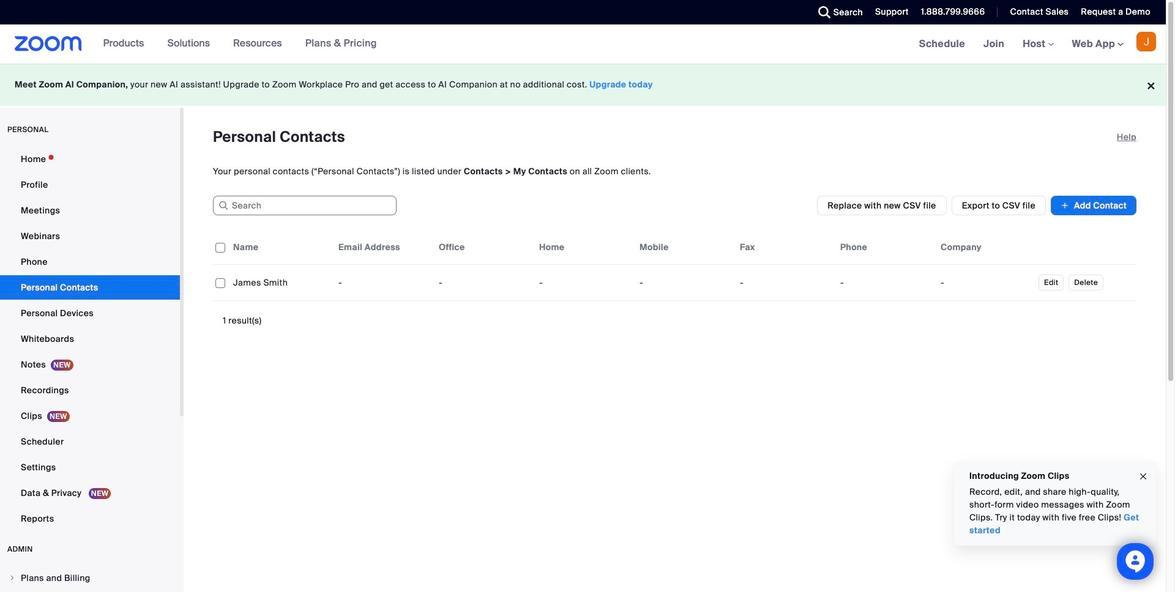 Task type: describe. For each thing, give the bounding box(es) containing it.
Search Contacts Input text field
[[213, 196, 397, 216]]

profile picture image
[[1137, 32, 1157, 51]]



Task type: locate. For each thing, give the bounding box(es) containing it.
banner
[[0, 24, 1167, 64]]

application
[[213, 230, 1147, 311]]

right image
[[9, 575, 16, 582]]

close image
[[1139, 470, 1149, 484]]

footer
[[0, 64, 1167, 106]]

menu item
[[0, 567, 180, 590]]

zoom logo image
[[15, 36, 82, 51]]

meetings navigation
[[911, 24, 1167, 64]]

add image
[[1061, 200, 1070, 212]]

1 cell from the left
[[836, 271, 936, 295]]

product information navigation
[[94, 24, 386, 64]]

personal menu menu
[[0, 147, 180, 533]]

2 cell from the left
[[936, 271, 1037, 295]]

cell
[[836, 271, 936, 295], [936, 271, 1037, 295]]



Task type: vqa. For each thing, say whether or not it's contained in the screenshot.
date range picker end field
no



